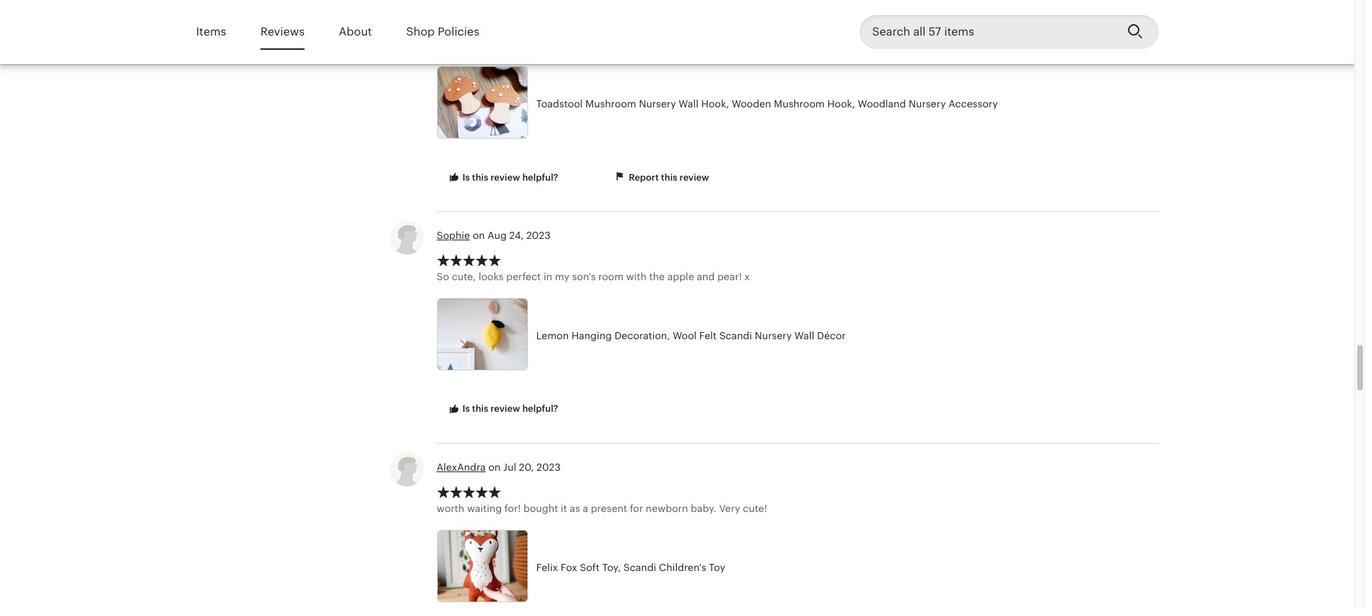 Task type: describe. For each thing, give the bounding box(es) containing it.
1 hook, from the left
[[701, 98, 729, 110]]

scandi inside felix fox soft toy, scandi children's toy link
[[624, 562, 656, 574]]

toy
[[709, 562, 725, 574]]

perfect
[[506, 271, 541, 282]]

beautiful
[[437, 39, 479, 51]]

1 horizontal spatial my
[[846, 39, 860, 51]]

items link
[[196, 16, 226, 49]]

24,
[[509, 230, 524, 241]]

0 horizontal spatial nursery
[[639, 98, 676, 110]]

dispatch.
[[925, 39, 970, 51]]

sophie on aug 24, 2023
[[437, 230, 551, 241]]

items
[[196, 25, 226, 38]]

helpful
[[678, 39, 711, 51]]

for
[[630, 503, 643, 514]]

sophie
[[437, 230, 470, 241]]

decoration,
[[615, 330, 670, 342]]

it
[[561, 503, 567, 514]]

very
[[655, 39, 675, 51]]

on for sophie
[[473, 230, 485, 241]]

toy,
[[602, 562, 621, 574]]

in
[[544, 271, 552, 282]]

report
[[629, 172, 659, 183]]

reviews
[[260, 25, 305, 38]]

cute,
[[452, 271, 476, 282]]

for!
[[505, 503, 521, 514]]

beautiful item, exactly as pictured. seller was very helpful too, allowing me to change my order before dispatch. thanks so much!
[[437, 39, 1052, 51]]

aug
[[488, 230, 507, 241]]

scandi inside lemon hanging decoration, wool felt scandi nursery wall décor link
[[719, 330, 752, 342]]

1 is this review helpful? button from the top
[[437, 165, 569, 191]]

jul
[[503, 462, 516, 473]]

sophie link
[[437, 230, 470, 241]]

lemon
[[536, 330, 569, 342]]

so
[[1008, 39, 1019, 51]]

so
[[437, 271, 449, 282]]

item,
[[482, 39, 506, 51]]

is this review helpful? for first is this review helpful? button from the bottom
[[460, 404, 558, 415]]

lemon hanging decoration, wool felt scandi nursery wall décor
[[536, 330, 846, 342]]

exactly
[[509, 39, 543, 51]]

fox
[[561, 562, 577, 574]]

very
[[719, 503, 740, 514]]

felix fox soft toy, scandi children's toy
[[536, 562, 725, 574]]

alexandra
[[437, 462, 486, 473]]

felix
[[536, 562, 558, 574]]

son's
[[572, 271, 596, 282]]

1 helpful? from the top
[[522, 172, 558, 183]]

room
[[599, 271, 624, 282]]

looks
[[479, 271, 504, 282]]

seller
[[604, 39, 631, 51]]

worth
[[437, 503, 464, 514]]

1 horizontal spatial as
[[570, 503, 580, 514]]

shop
[[406, 25, 435, 38]]

shop policies link
[[406, 16, 479, 49]]

change
[[808, 39, 843, 51]]

me
[[778, 39, 793, 51]]

bought
[[524, 503, 558, 514]]

so cute, looks perfect in my son's room with the apple and pear! x
[[437, 271, 750, 282]]

is this review helpful? for second is this review helpful? button from the bottom of the page
[[460, 172, 558, 183]]

wooden
[[732, 98, 771, 110]]

this for report this review button
[[661, 172, 677, 183]]

felix fox soft toy, scandi children's toy link
[[437, 530, 999, 607]]

thanks
[[972, 39, 1006, 51]]

to
[[795, 39, 805, 51]]



Task type: vqa. For each thing, say whether or not it's contained in the screenshot.
the topmost as
yes



Task type: locate. For each thing, give the bounding box(es) containing it.
this for second is this review helpful? button from the bottom of the page
[[472, 172, 488, 183]]

felt
[[699, 330, 717, 342]]

pear!
[[717, 271, 742, 282]]

wall inside toadstool mushroom nursery wall hook, wooden mushroom hook, woodland nursery accessory 'link'
[[679, 98, 699, 110]]

toadstool mushroom nursery wall hook, wooden mushroom hook, woodland nursery accessory link
[[437, 66, 999, 143]]

nursery
[[639, 98, 676, 110], [909, 98, 946, 110], [755, 330, 792, 342]]

0 horizontal spatial mushroom
[[586, 98, 636, 110]]

worth waiting for! bought it as a present for newborn baby. very cute!
[[437, 503, 767, 514]]

1 horizontal spatial scandi
[[719, 330, 752, 342]]

0 vertical spatial scandi
[[719, 330, 752, 342]]

2 horizontal spatial nursery
[[909, 98, 946, 110]]

soft
[[580, 562, 600, 574]]

0 horizontal spatial hook,
[[701, 98, 729, 110]]

0 vertical spatial 2023
[[526, 230, 551, 241]]

my left order
[[846, 39, 860, 51]]

on left jul
[[489, 462, 501, 473]]

shop policies
[[406, 25, 479, 38]]

review inside button
[[680, 172, 709, 183]]

review right report on the left of the page
[[680, 172, 709, 183]]

helpful?
[[522, 172, 558, 183], [522, 404, 558, 415]]

mushroom
[[586, 98, 636, 110], [774, 98, 825, 110]]

2023 right 20,
[[537, 462, 561, 473]]

2 is from the top
[[462, 404, 470, 415]]

this up alexandra on jul 20, 2023
[[472, 404, 488, 415]]

is this review helpful? button up aug
[[437, 165, 569, 191]]

2 is this review helpful? button from the top
[[437, 397, 569, 423]]

1 vertical spatial my
[[555, 271, 569, 282]]

1 vertical spatial 2023
[[537, 462, 561, 473]]

nursery left décor
[[755, 330, 792, 342]]

accessory
[[949, 98, 998, 110]]

this
[[472, 172, 488, 183], [661, 172, 677, 183], [472, 404, 488, 415]]

0 vertical spatial as
[[545, 39, 556, 51]]

0 vertical spatial wall
[[679, 98, 699, 110]]

lemon hanging decoration, wool felt scandi nursery wall décor link
[[437, 298, 999, 375]]

as
[[545, 39, 556, 51], [570, 503, 580, 514]]

2 hook, from the left
[[828, 98, 855, 110]]

order
[[863, 39, 889, 51]]

allowing
[[735, 39, 775, 51]]

too,
[[714, 39, 732, 51]]

scandi right the felt
[[719, 330, 752, 342]]

mushroom right wooden
[[774, 98, 825, 110]]

0 horizontal spatial wall
[[679, 98, 699, 110]]

2023 for on jul 20, 2023
[[537, 462, 561, 473]]

is up sophie link
[[462, 172, 470, 183]]

wall down helpful
[[679, 98, 699, 110]]

on left aug
[[473, 230, 485, 241]]

on
[[473, 230, 485, 241], [489, 462, 501, 473]]

about link
[[339, 16, 372, 49]]

0 vertical spatial is this review helpful? button
[[437, 165, 569, 191]]

x
[[745, 271, 750, 282]]

1 vertical spatial is this review helpful? button
[[437, 397, 569, 423]]

1 vertical spatial as
[[570, 503, 580, 514]]

review up aug
[[491, 172, 520, 183]]

reviews link
[[260, 16, 305, 49]]

wall
[[679, 98, 699, 110], [795, 330, 815, 342]]

1 vertical spatial is this review helpful?
[[460, 404, 558, 415]]

as right exactly
[[545, 39, 556, 51]]

décor
[[817, 330, 846, 342]]

wall left décor
[[795, 330, 815, 342]]

toadstool
[[536, 98, 583, 110]]

cute!
[[743, 503, 767, 514]]

1 vertical spatial wall
[[795, 330, 815, 342]]

scandi
[[719, 330, 752, 342], [624, 562, 656, 574]]

policies
[[438, 25, 479, 38]]

much!
[[1022, 39, 1052, 51]]

2 is this review helpful? from the top
[[460, 404, 558, 415]]

with
[[626, 271, 647, 282]]

is up alexandra link at the left bottom
[[462, 404, 470, 415]]

is for second is this review helpful? button from the bottom of the page
[[462, 172, 470, 183]]

on for alexandra
[[489, 462, 501, 473]]

my right in
[[555, 271, 569, 282]]

apple
[[668, 271, 694, 282]]

helpful? up 24,
[[522, 172, 558, 183]]

2023 for on aug 24, 2023
[[526, 230, 551, 241]]

wool
[[673, 330, 697, 342]]

2 mushroom from the left
[[774, 98, 825, 110]]

present
[[591, 503, 627, 514]]

20,
[[519, 462, 534, 473]]

0 vertical spatial is
[[462, 172, 470, 183]]

Search all 57 items text field
[[860, 15, 1116, 49]]

a
[[583, 503, 588, 514]]

alexandra on jul 20, 2023
[[437, 462, 561, 473]]

this up sophie on aug 24, 2023
[[472, 172, 488, 183]]

hook, left woodland
[[828, 98, 855, 110]]

report this review button
[[603, 165, 720, 191]]

toadstool mushroom nursery wall hook, wooden mushroom hook, woodland nursery accessory
[[536, 98, 998, 110]]

my
[[846, 39, 860, 51], [555, 271, 569, 282]]

0 vertical spatial helpful?
[[522, 172, 558, 183]]

is for first is this review helpful? button from the bottom
[[462, 404, 470, 415]]

1 mushroom from the left
[[586, 98, 636, 110]]

1 horizontal spatial nursery
[[755, 330, 792, 342]]

children's
[[659, 562, 706, 574]]

pictured.
[[558, 39, 602, 51]]

report this review
[[627, 172, 709, 183]]

the
[[649, 271, 665, 282]]

review up jul
[[491, 404, 520, 415]]

1 horizontal spatial on
[[489, 462, 501, 473]]

hook, left wooden
[[701, 98, 729, 110]]

wall inside lemon hanging decoration, wool felt scandi nursery wall décor link
[[795, 330, 815, 342]]

0 horizontal spatial my
[[555, 271, 569, 282]]

helpful? up 20,
[[522, 404, 558, 415]]

2023
[[526, 230, 551, 241], [537, 462, 561, 473]]

1 vertical spatial is
[[462, 404, 470, 415]]

hanging
[[572, 330, 612, 342]]

1 horizontal spatial mushroom
[[774, 98, 825, 110]]

is this review helpful?
[[460, 172, 558, 183], [460, 404, 558, 415]]

1 is this review helpful? from the top
[[460, 172, 558, 183]]

was
[[634, 39, 652, 51]]

waiting
[[467, 503, 502, 514]]

is this review helpful? up jul
[[460, 404, 558, 415]]

0 horizontal spatial as
[[545, 39, 556, 51]]

alexandra link
[[437, 462, 486, 473]]

is this review helpful? button up alexandra on jul 20, 2023
[[437, 397, 569, 423]]

nursery right woodland
[[909, 98, 946, 110]]

before
[[892, 39, 923, 51]]

as left a
[[570, 503, 580, 514]]

newborn
[[646, 503, 688, 514]]

nursery down very
[[639, 98, 676, 110]]

is this review helpful? button
[[437, 165, 569, 191], [437, 397, 569, 423]]

1 vertical spatial helpful?
[[522, 404, 558, 415]]

1 horizontal spatial hook,
[[828, 98, 855, 110]]

scandi right toy,
[[624, 562, 656, 574]]

2 helpful? from the top
[[522, 404, 558, 415]]

0 vertical spatial on
[[473, 230, 485, 241]]

0 horizontal spatial scandi
[[624, 562, 656, 574]]

0 vertical spatial is this review helpful?
[[460, 172, 558, 183]]

mushroom right toadstool
[[586, 98, 636, 110]]

0 vertical spatial my
[[846, 39, 860, 51]]

about
[[339, 25, 372, 38]]

this for first is this review helpful? button from the bottom
[[472, 404, 488, 415]]

this right report on the left of the page
[[661, 172, 677, 183]]

hook,
[[701, 98, 729, 110], [828, 98, 855, 110]]

woodland
[[858, 98, 906, 110]]

baby.
[[691, 503, 717, 514]]

2023 right 24,
[[526, 230, 551, 241]]

1 vertical spatial scandi
[[624, 562, 656, 574]]

0 horizontal spatial on
[[473, 230, 485, 241]]

1 vertical spatial on
[[489, 462, 501, 473]]

is this review helpful? up 24,
[[460, 172, 558, 183]]

is
[[462, 172, 470, 183], [462, 404, 470, 415]]

and
[[697, 271, 715, 282]]

1 is from the top
[[462, 172, 470, 183]]

1 horizontal spatial wall
[[795, 330, 815, 342]]

review
[[491, 172, 520, 183], [680, 172, 709, 183], [491, 404, 520, 415]]



